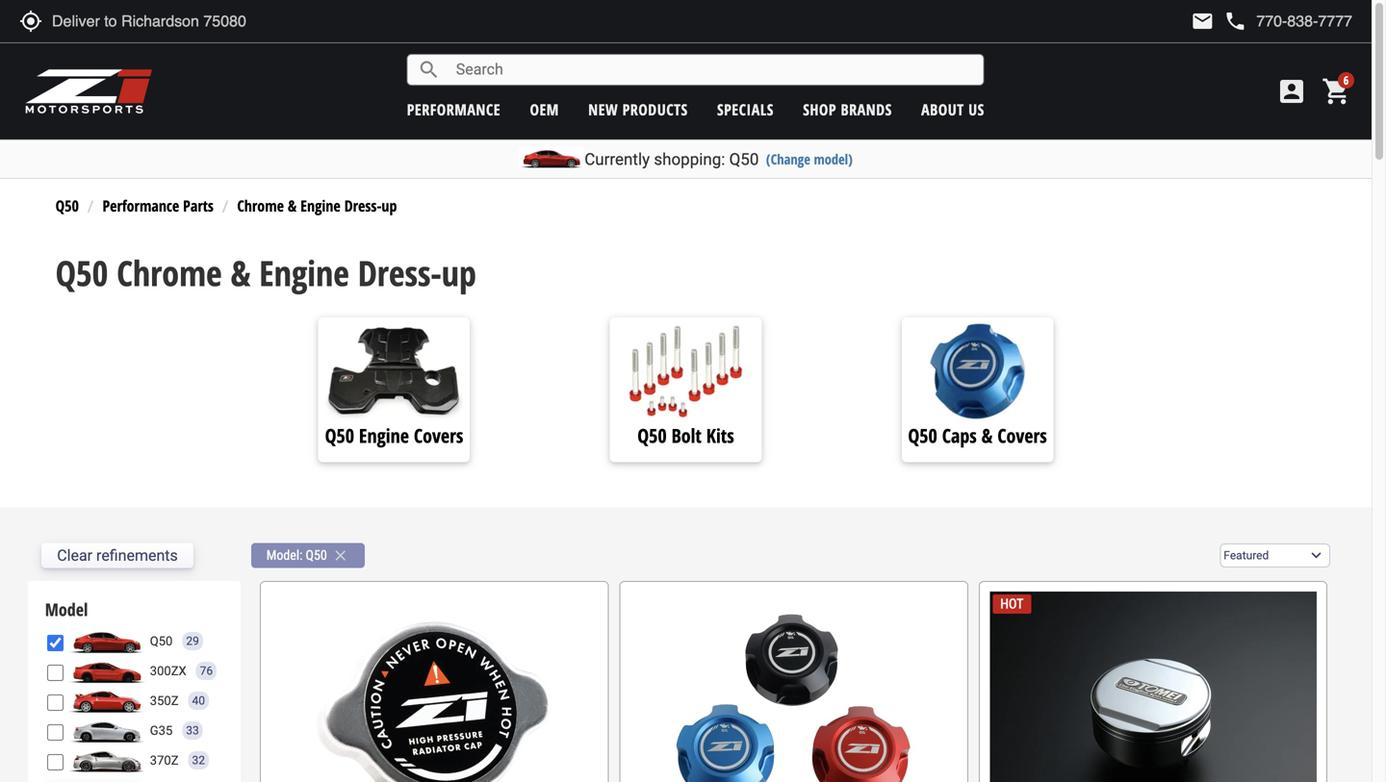 Task type: locate. For each thing, give the bounding box(es) containing it.
performance parts
[[103, 195, 214, 216]]

model:
[[267, 548, 303, 564]]

brands
[[841, 99, 892, 120]]

q50 chrome & engine dress-up
[[55, 250, 477, 297]]

account_box
[[1277, 76, 1308, 107]]

q50 link
[[55, 195, 79, 216]]

chrome down performance parts
[[117, 250, 222, 297]]

1 vertical spatial chrome
[[117, 250, 222, 297]]

phone link
[[1224, 10, 1353, 33]]

engine
[[301, 195, 341, 216], [259, 250, 349, 297], [359, 423, 409, 449]]

1 horizontal spatial up
[[442, 250, 477, 297]]

shopping_cart
[[1322, 76, 1353, 107]]

0 horizontal spatial up
[[382, 195, 397, 216]]

about us
[[922, 99, 985, 120]]

oem link
[[530, 99, 559, 120]]

1 vertical spatial up
[[442, 250, 477, 297]]

350z
[[150, 694, 179, 709]]

oem
[[530, 99, 559, 120]]

model: q50 close
[[267, 548, 349, 565]]

shop
[[803, 99, 837, 120]]

q50
[[730, 150, 759, 169], [55, 195, 79, 216], [55, 250, 108, 297], [325, 423, 354, 449], [638, 423, 667, 449], [908, 423, 938, 449], [306, 548, 327, 564], [150, 634, 173, 649]]

nissan 350z z33 2003 2004 2005 2006 2007 2008 2009 vq35de 3.5l revup rev up vq35hr nismo z1 motorsports image
[[68, 689, 145, 714]]

about
[[922, 99, 965, 120]]

new products
[[589, 99, 688, 120]]

0 vertical spatial &
[[288, 195, 297, 216]]

2 vertical spatial &
[[982, 423, 993, 449]]

& for q50 chrome & engine dress-up
[[231, 250, 251, 297]]

Search search field
[[441, 55, 984, 85]]

None checkbox
[[47, 636, 63, 652], [47, 695, 63, 712], [47, 636, 63, 652], [47, 695, 63, 712]]

shopping_cart link
[[1317, 76, 1353, 107]]

mail
[[1192, 10, 1215, 33]]

q50 bolt kits link
[[610, 423, 762, 449]]

0 vertical spatial chrome
[[237, 195, 284, 216]]

&
[[288, 195, 297, 216], [231, 250, 251, 297], [982, 423, 993, 449]]

chrome right parts
[[237, 195, 284, 216]]

products
[[623, 99, 688, 120]]

g35
[[150, 724, 173, 738]]

1 vertical spatial dress-
[[358, 250, 442, 297]]

nissan 370z z34 2009 2010 2011 2012 2013 2014 2015 2016 2017 2018 2019 3.7l vq37vhr vhr nismo z1 motorsports image
[[68, 749, 145, 774]]

covers
[[414, 423, 464, 449], [998, 423, 1047, 449]]

(change
[[766, 150, 811, 169]]

search
[[418, 58, 441, 81]]

account_box link
[[1272, 76, 1313, 107]]

bolt
[[672, 423, 702, 449]]

caps
[[943, 423, 977, 449]]

shop brands link
[[803, 99, 892, 120]]

0 horizontal spatial chrome
[[117, 250, 222, 297]]

None checkbox
[[47, 665, 63, 682], [47, 725, 63, 742], [47, 755, 63, 771], [47, 665, 63, 682], [47, 725, 63, 742], [47, 755, 63, 771]]

model
[[45, 598, 88, 622]]

q50 caps & covers link
[[902, 423, 1054, 449]]

infiniti g35 coupe sedan v35 v36 skyline 2003 2004 2005 2006 2007 2008 3.5l vq35de revup rev up vq35hr z1 motorsports image
[[68, 719, 145, 744]]

q50 inside model: q50 close
[[306, 548, 327, 564]]

1 horizontal spatial covers
[[998, 423, 1047, 449]]

us
[[969, 99, 985, 120]]

2 horizontal spatial &
[[982, 423, 993, 449]]

chrome & engine dress-up
[[237, 195, 397, 216]]

my_location
[[19, 10, 42, 33]]

shop brands
[[803, 99, 892, 120]]

chrome
[[237, 195, 284, 216], [117, 250, 222, 297]]

kits
[[707, 423, 735, 449]]

clear refinements button
[[42, 544, 193, 569]]

0 vertical spatial up
[[382, 195, 397, 216]]

model)
[[814, 150, 853, 169]]

2 vertical spatial engine
[[359, 423, 409, 449]]

(change model) link
[[766, 150, 853, 169]]

2 covers from the left
[[998, 423, 1047, 449]]

1 horizontal spatial &
[[288, 195, 297, 216]]

1 vertical spatial &
[[231, 250, 251, 297]]

0 vertical spatial dress-
[[344, 195, 382, 216]]

specials link
[[717, 99, 774, 120]]

dress-
[[344, 195, 382, 216], [358, 250, 442, 297]]

32
[[192, 755, 205, 768]]

up
[[382, 195, 397, 216], [442, 250, 477, 297]]

0 horizontal spatial &
[[231, 250, 251, 297]]

performance link
[[407, 99, 501, 120]]

0 horizontal spatial covers
[[414, 423, 464, 449]]



Task type: describe. For each thing, give the bounding box(es) containing it.
& for q50 caps & covers
[[982, 423, 993, 449]]

300zx
[[150, 664, 186, 679]]

q50 caps & covers
[[908, 423, 1047, 449]]

close
[[332, 548, 349, 565]]

refinements
[[96, 547, 178, 565]]

currently shopping: q50 (change model)
[[585, 150, 853, 169]]

mail link
[[1192, 10, 1215, 33]]

1 covers from the left
[[414, 423, 464, 449]]

29
[[186, 635, 199, 649]]

currently
[[585, 150, 650, 169]]

performance
[[103, 195, 179, 216]]

q50 engine covers
[[325, 423, 464, 449]]

infiniti q50 sedan hybrid v37 2014 2015 2016 2017 2018 2019 2020 vq37vhr 2.0t 3.0t 3.7l red sport redsport vr30ddtt z1 motorsports image
[[68, 629, 145, 654]]

performance parts link
[[103, 195, 214, 216]]

nissan 300zx z32 1990 1991 1992 1993 1994 1995 1996 vg30dett vg30de twin turbo non turbo z1 motorsports image
[[68, 659, 145, 684]]

shopping:
[[654, 150, 726, 169]]

370z
[[150, 754, 179, 768]]

phone
[[1224, 10, 1247, 33]]

33
[[186, 725, 199, 738]]

clear refinements
[[57, 547, 178, 565]]

specials
[[717, 99, 774, 120]]

new products link
[[589, 99, 688, 120]]

q50 bolt kits
[[638, 423, 735, 449]]

q50 engine covers link
[[318, 423, 470, 449]]

0 vertical spatial engine
[[301, 195, 341, 216]]

chrome & engine dress-up link
[[237, 195, 397, 216]]

parts
[[183, 195, 214, 216]]

1 vertical spatial engine
[[259, 250, 349, 297]]

76
[[200, 665, 213, 678]]

z1 motorsports logo image
[[24, 67, 154, 116]]

mail phone
[[1192, 10, 1247, 33]]

40
[[192, 695, 205, 708]]

clear
[[57, 547, 93, 565]]

about us link
[[922, 99, 985, 120]]

1 horizontal spatial chrome
[[237, 195, 284, 216]]

performance
[[407, 99, 501, 120]]

new
[[589, 99, 618, 120]]



Task type: vqa. For each thing, say whether or not it's contained in the screenshot.
Pressure
no



